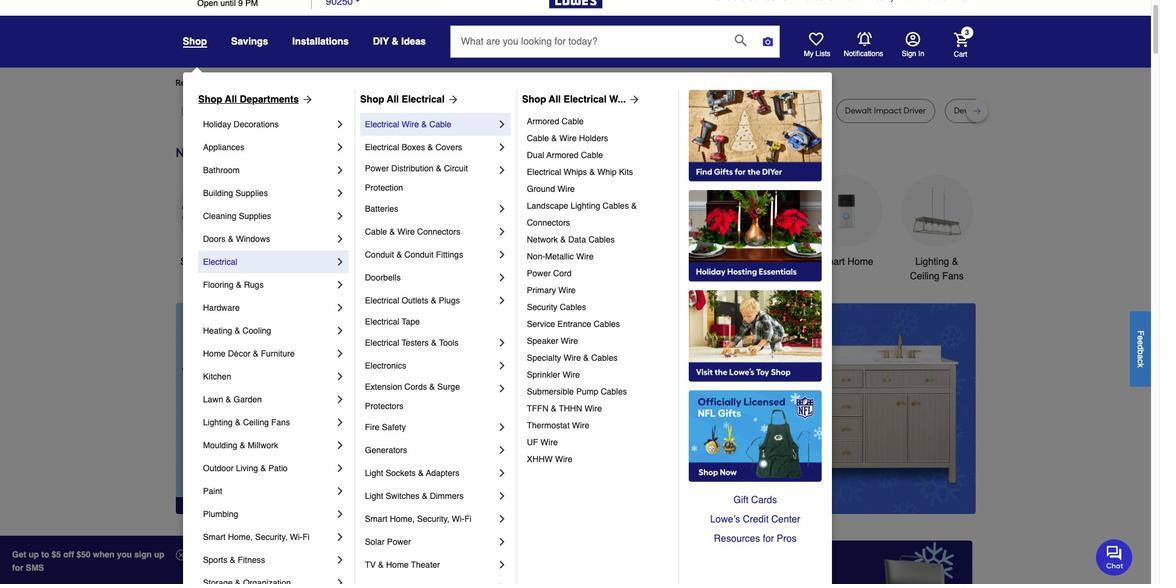 Task type: locate. For each thing, give the bounding box(es) containing it.
1 light from the top
[[365, 469, 383, 479]]

0 horizontal spatial up
[[29, 550, 39, 560]]

cart
[[954, 50, 968, 58]]

shop for shop all electrical
[[360, 94, 384, 105]]

non-metallic wire link
[[527, 248, 670, 265]]

0 vertical spatial home,
[[390, 515, 415, 524]]

thhn
[[559, 404, 582, 414]]

1 horizontal spatial set
[[602, 106, 614, 116]]

electrical left boxes
[[365, 143, 399, 152]]

1 driver from the left
[[511, 106, 534, 116]]

driver down my
[[795, 106, 817, 116]]

electrical up drill bit set
[[564, 94, 607, 105]]

1 vertical spatial power
[[527, 269, 551, 279]]

0 vertical spatial power
[[365, 164, 389, 173]]

all up armored cable
[[549, 94, 561, 105]]

connectors down landscape on the left top
[[527, 218, 570, 228]]

None search field
[[450, 25, 780, 69]]

home,
[[390, 515, 415, 524], [228, 533, 253, 543]]

4 drill from the left
[[983, 106, 997, 116]]

arrow right image inside the shop all departments link
[[299, 94, 313, 106]]

armored down cable & wire holders
[[546, 150, 579, 160]]

1 horizontal spatial arrow right image
[[626, 94, 640, 106]]

chevron right image
[[334, 118, 346, 131], [496, 141, 508, 153], [334, 164, 346, 176], [496, 203, 508, 215], [496, 226, 508, 238], [496, 249, 508, 261], [334, 256, 346, 268], [496, 272, 508, 284], [496, 295, 508, 307], [334, 302, 346, 314], [496, 337, 508, 349], [334, 371, 346, 383], [334, 394, 346, 406], [334, 417, 346, 429], [496, 445, 508, 457], [334, 463, 346, 475], [496, 468, 508, 480], [496, 491, 508, 503], [334, 509, 346, 521], [334, 532, 346, 544], [496, 537, 508, 549], [334, 555, 346, 567]]

chevron right image for electronics
[[496, 360, 508, 372]]

& inside doors & windows link
[[228, 234, 234, 244]]

gift cards
[[734, 495, 777, 506]]

c
[[1136, 359, 1146, 364]]

0 horizontal spatial home,
[[228, 533, 253, 543]]

shop all electrical link
[[360, 92, 459, 107]]

connectors up conduit & conduit fittings link
[[417, 227, 460, 237]]

electrical wire & cable link
[[365, 113, 496, 136]]

3 drill from the left
[[723, 106, 737, 116]]

outdoor living & patio link
[[203, 457, 334, 480]]

wire for thermostat
[[572, 421, 589, 431]]

chevron right image for cable & wire connectors
[[496, 226, 508, 238]]

cable inside dual armored cable link
[[581, 150, 603, 160]]

wire up the specialty wire & cables
[[561, 337, 578, 346]]

shop up impact driver bit
[[522, 94, 546, 105]]

set
[[441, 106, 454, 116], [602, 106, 614, 116], [1011, 106, 1024, 116]]

all up electrical wire & cable
[[387, 94, 399, 105]]

2 horizontal spatial impact
[[874, 106, 902, 116]]

smart home, security, wi-fi link for smart home, security, wi-fi's chevron right icon
[[203, 526, 334, 549]]

supplies up the cleaning supplies
[[235, 189, 268, 198]]

0 horizontal spatial lighting
[[203, 418, 233, 428]]

shop for shop all deals
[[180, 257, 203, 268]]

wire down cord
[[558, 286, 576, 295]]

power up primary
[[527, 269, 551, 279]]

cables inside 'security cables' link
[[560, 303, 586, 312]]

0 horizontal spatial decorations
[[234, 120, 279, 129]]

2 horizontal spatial set
[[1011, 106, 1024, 116]]

ceiling
[[910, 271, 940, 282], [243, 418, 269, 428]]

electrical up 'flooring'
[[203, 257, 237, 267]]

diy & ideas button
[[373, 31, 426, 53]]

0 horizontal spatial outdoor
[[203, 464, 234, 474]]

0 vertical spatial ceiling
[[910, 271, 940, 282]]

all inside shop all electrical link
[[387, 94, 399, 105]]

tools up equipment
[[668, 257, 690, 268]]

wi- down dimmers
[[452, 515, 464, 524]]

1 set from the left
[[441, 106, 454, 116]]

0 horizontal spatial kitchen
[[203, 372, 231, 382]]

landscape lighting cables & connectors
[[527, 201, 639, 228]]

electrical up electronics
[[365, 338, 399, 348]]

security, down light switches & dimmers link
[[417, 515, 449, 524]]

armored cable
[[527, 117, 584, 126]]

cables up the service entrance cables
[[560, 303, 586, 312]]

& inside the power distribution & circuit protection
[[436, 164, 442, 173]]

tools down electrical tape link
[[439, 338, 459, 348]]

cable down dewalt bit set
[[429, 120, 451, 129]]

arrow left image
[[400, 409, 412, 421]]

wire for sprinkler
[[563, 370, 580, 380]]

outdoor up equipment
[[630, 257, 665, 268]]

7 dewalt from the left
[[954, 106, 981, 116]]

chevron right image for tv & home theater
[[496, 560, 508, 572]]

& inside lighting & ceiling fans
[[952, 257, 958, 268]]

dewalt drill
[[694, 106, 737, 116]]

chevron right image for hardware
[[334, 302, 346, 314]]

& inside electrical testers & tools link
[[431, 338, 437, 348]]

more suggestions for you
[[309, 78, 407, 88]]

lowe's home improvement cart image
[[954, 32, 968, 47]]

0 horizontal spatial security,
[[255, 533, 287, 543]]

2 horizontal spatial arrow right image
[[953, 409, 965, 421]]

1 shop from the left
[[198, 94, 222, 105]]

e up d
[[1136, 336, 1146, 341]]

cables down 'security cables' link
[[594, 320, 620, 329]]

smart home, security, wi-fi up fitness
[[203, 533, 310, 543]]

dewalt for dewalt bit set
[[401, 106, 428, 116]]

0 horizontal spatial set
[[441, 106, 454, 116]]

light switches & dimmers link
[[365, 485, 496, 508]]

all inside shop all electrical w... link
[[549, 94, 561, 105]]

cleaning
[[203, 211, 236, 221]]

wi- up the sports & fitness link
[[290, 533, 303, 543]]

driver down sign in
[[904, 106, 926, 116]]

lighting inside landscape lighting cables & connectors
[[571, 201, 600, 211]]

shop up recommended
[[183, 36, 207, 47]]

smart inside smart home link
[[819, 257, 845, 268]]

cables down ground wire link
[[603, 201, 629, 211]]

0 vertical spatial lighting & ceiling fans link
[[901, 175, 973, 284]]

1 horizontal spatial driver
[[795, 106, 817, 116]]

up left to
[[29, 550, 39, 560]]

wi-
[[452, 515, 464, 524], [290, 533, 303, 543]]

fi
[[464, 515, 472, 524], [303, 533, 310, 543]]

conduit & conduit fittings
[[365, 250, 463, 260]]

1 horizontal spatial outdoor
[[630, 257, 665, 268]]

0 horizontal spatial home
[[203, 349, 226, 359]]

1 vertical spatial lighting & ceiling fans
[[203, 418, 290, 428]]

$5
[[52, 550, 61, 560]]

2 driver from the left
[[795, 106, 817, 116]]

chevron right image for fire safety
[[496, 422, 508, 434]]

chevron right image for lighting & ceiling fans
[[334, 417, 346, 429]]

kitchen up power cord
[[540, 257, 572, 268]]

power up protection
[[365, 164, 389, 173]]

network & data cables link
[[527, 231, 670, 248]]

cables down the speaker wire link
[[591, 353, 618, 363]]

fire safety link
[[365, 416, 496, 439]]

driver up armored cable
[[511, 106, 534, 116]]

tv & home theater
[[365, 561, 440, 570]]

1 impact from the left
[[482, 106, 509, 116]]

get up to $5 off $50 when you sign up for sms
[[12, 550, 164, 573]]

speaker wire link
[[527, 333, 670, 350]]

5 dewalt from the left
[[694, 106, 721, 116]]

theater
[[411, 561, 440, 570]]

fi down the plumbing link
[[303, 533, 310, 543]]

electrical for electrical
[[203, 257, 237, 267]]

outdoor inside outdoor tools & equipment
[[630, 257, 665, 268]]

all inside shop all deals link
[[205, 257, 216, 268]]

electrical up ground
[[527, 167, 561, 177]]

lighting & ceiling fans link
[[901, 175, 973, 284], [203, 411, 334, 434]]

& inside cable & wire connectors link
[[389, 227, 395, 237]]

doorbells link
[[365, 266, 496, 289]]

1 vertical spatial shop
[[180, 257, 203, 268]]

cables up tffn & thhn wire link
[[601, 387, 627, 397]]

dewalt for dewalt drill bit
[[318, 106, 345, 116]]

christmas decorations link
[[447, 175, 520, 284]]

3 bit from the left
[[536, 106, 546, 116]]

2 shop from the left
[[360, 94, 384, 105]]

0 vertical spatial shop
[[183, 36, 207, 47]]

3 dewalt from the left
[[318, 106, 345, 116]]

2 light from the top
[[365, 492, 383, 502]]

scroll to item #4 image
[[708, 493, 737, 498]]

cable inside cable & wire holders link
[[527, 134, 549, 143]]

all for shop all electrical
[[387, 94, 399, 105]]

search image
[[735, 34, 747, 46]]

shop all electrical w... link
[[522, 92, 640, 107]]

e up b
[[1136, 341, 1146, 345]]

0 horizontal spatial connectors
[[417, 227, 460, 237]]

decorations down christmas
[[458, 271, 509, 282]]

0 horizontal spatial ceiling
[[243, 418, 269, 428]]

lawn
[[203, 395, 223, 405]]

protectors
[[365, 402, 404, 411]]

my
[[804, 50, 814, 58]]

drill bit set
[[574, 106, 614, 116]]

2 horizontal spatial smart
[[819, 257, 845, 268]]

cables inside submersible pump cables link
[[601, 387, 627, 397]]

electrical down shop all electrical
[[365, 120, 399, 129]]

supplies for building supplies
[[235, 189, 268, 198]]

0 horizontal spatial wi-
[[290, 533, 303, 543]]

drill for dewalt drill
[[723, 106, 737, 116]]

1 vertical spatial fi
[[303, 533, 310, 543]]

1 horizontal spatial fans
[[942, 271, 964, 282]]

cables up non-metallic wire link
[[588, 235, 615, 245]]

landscape
[[527, 201, 568, 211]]

all left deals
[[205, 257, 216, 268]]

f
[[1136, 331, 1146, 336]]

1 horizontal spatial bathroom link
[[719, 175, 792, 269]]

chevron right image for appliances
[[334, 141, 346, 153]]

chevron right image for electrical outlets & plugs
[[496, 295, 508, 307]]

0 vertical spatial decorations
[[234, 120, 279, 129]]

2 horizontal spatial lighting
[[915, 257, 949, 268]]

new deals every day during 25 days of deals image
[[176, 143, 976, 163]]

security, for smart home, security, wi-fi's chevron right icon
[[255, 533, 287, 543]]

5 bit from the left
[[999, 106, 1009, 116]]

chevron right image for outdoor living & patio
[[334, 463, 346, 475]]

set for dewalt bit set
[[441, 106, 454, 116]]

& inside network & data cables link
[[560, 235, 566, 245]]

sprinkler wire
[[527, 370, 580, 380]]

chevron right image for electrical
[[334, 256, 346, 268]]

you for recommended searches for you
[[286, 78, 300, 88]]

you up shop all electrical
[[393, 78, 407, 88]]

& inside tffn & thhn wire link
[[551, 404, 557, 414]]

tools link
[[357, 175, 429, 269]]

smart home, security, wi-fi link up fitness
[[203, 526, 334, 549]]

chevron right image for holiday decorations
[[334, 118, 346, 131]]

wire down whips
[[557, 184, 575, 194]]

arrow right image
[[299, 94, 313, 106], [626, 94, 640, 106], [953, 409, 965, 421]]

decorations
[[234, 120, 279, 129], [458, 271, 509, 282]]

1 vertical spatial lighting
[[915, 257, 949, 268]]

1 vertical spatial light
[[365, 492, 383, 502]]

kitchen for kitchen faucets
[[540, 257, 572, 268]]

tools up doorbells
[[382, 257, 404, 268]]

2 vertical spatial smart
[[203, 533, 226, 543]]

scroll to item #5 element
[[737, 492, 769, 499]]

for down get
[[12, 564, 23, 573]]

kitchen up lawn
[[203, 372, 231, 382]]

1 vertical spatial ceiling
[[243, 418, 269, 428]]

power up tv & home theater at the bottom of the page
[[387, 538, 411, 547]]

impact
[[482, 106, 509, 116], [765, 106, 793, 116], [874, 106, 902, 116]]

0 vertical spatial bathroom
[[203, 166, 240, 175]]

light down generators
[[365, 469, 383, 479]]

1 vertical spatial outdoor
[[203, 464, 234, 474]]

power inside the power distribution & circuit protection
[[365, 164, 389, 173]]

décor
[[228, 349, 251, 359]]

all for shop all deals
[[205, 257, 216, 268]]

chevron right image for flooring & rugs
[[334, 279, 346, 291]]

decorations down dewalt tool at top left
[[234, 120, 279, 129]]

sms
[[26, 564, 44, 573]]

supplies inside cleaning supplies link
[[239, 211, 271, 221]]

0 vertical spatial supplies
[[235, 189, 268, 198]]

all down the recommended searches for you
[[225, 94, 237, 105]]

0 horizontal spatial arrow right image
[[299, 94, 313, 106]]

conduit down cable & wire connectors
[[404, 250, 434, 260]]

1 horizontal spatial shop
[[360, 94, 384, 105]]

& inside diy & ideas button
[[392, 36, 399, 47]]

1 horizontal spatial lighting
[[571, 201, 600, 211]]

2 horizontal spatial tools
[[668, 257, 690, 268]]

& inside tv & home theater link
[[378, 561, 384, 570]]

network & data cables
[[527, 235, 615, 245]]

1 you from the left
[[286, 78, 300, 88]]

decorations for holiday
[[234, 120, 279, 129]]

cable up cable & wire holders
[[562, 117, 584, 126]]

wire for specialty
[[564, 353, 581, 363]]

dual armored cable link
[[527, 147, 670, 164]]

1 bit from the left
[[363, 106, 373, 116]]

security
[[527, 303, 557, 312]]

wire for primary
[[558, 286, 576, 295]]

2 impact from the left
[[765, 106, 793, 116]]

cable & wire holders link
[[527, 130, 670, 147]]

wire down dewalt bit set
[[402, 120, 419, 129]]

flooring
[[203, 280, 234, 290]]

light
[[365, 469, 383, 479], [365, 492, 383, 502]]

1 dewalt from the left
[[191, 106, 218, 116]]

0 vertical spatial lighting
[[571, 201, 600, 211]]

cable down batteries
[[365, 227, 387, 237]]

cable
[[562, 117, 584, 126], [429, 120, 451, 129], [527, 134, 549, 143], [581, 150, 603, 160], [365, 227, 387, 237]]

chevron right image for batteries
[[496, 203, 508, 215]]

Search Query text field
[[451, 26, 725, 57]]

driver for impact driver
[[795, 106, 817, 116]]

cables inside landscape lighting cables & connectors
[[603, 201, 629, 211]]

electrical down doorbells
[[365, 296, 399, 306]]

0 horizontal spatial tools
[[382, 257, 404, 268]]

service entrance cables
[[527, 320, 620, 329]]

chevron right image for building supplies
[[334, 187, 346, 199]]

2 e from the top
[[1136, 341, 1146, 345]]

dewalt drill bit set
[[954, 106, 1024, 116]]

chevron right image
[[496, 118, 508, 131], [334, 141, 346, 153], [496, 164, 508, 176], [334, 187, 346, 199], [334, 210, 346, 222], [334, 233, 346, 245], [334, 279, 346, 291], [334, 325, 346, 337], [334, 348, 346, 360], [496, 360, 508, 372], [496, 383, 508, 395], [496, 422, 508, 434], [334, 440, 346, 452], [334, 486, 346, 498], [496, 514, 508, 526], [496, 560, 508, 572], [334, 578, 346, 585], [496, 583, 508, 585]]

smart home, security, wi-fi link down light switches & dimmers
[[365, 508, 496, 531]]

3 driver from the left
[[904, 106, 926, 116]]

shop for shop all electrical w...
[[522, 94, 546, 105]]

batteries
[[365, 204, 398, 214]]

1 horizontal spatial up
[[154, 550, 164, 560]]

2 dewalt from the left
[[245, 106, 272, 116]]

speaker
[[527, 337, 558, 346]]

outdoor down moulding
[[203, 464, 234, 474]]

officially licensed n f l gifts. shop now. image
[[689, 391, 822, 483]]

security, for chevron right image associated with smart home, security, wi-fi
[[417, 515, 449, 524]]

conduit up doorbells
[[365, 250, 394, 260]]

1 horizontal spatial wi-
[[452, 515, 464, 524]]

appliances
[[203, 143, 244, 152]]

arrow right image inside shop all electrical w... link
[[626, 94, 640, 106]]

dewalt for dewalt impact driver
[[845, 106, 872, 116]]

4 bit from the left
[[590, 106, 600, 116]]

cables inside service entrance cables link
[[594, 320, 620, 329]]

home, up sports & fitness
[[228, 533, 253, 543]]

0 horizontal spatial you
[[286, 78, 300, 88]]

camera image
[[762, 36, 774, 48]]

0 horizontal spatial bathroom link
[[203, 159, 334, 182]]

1 drill from the left
[[347, 106, 361, 116]]

supplies inside building supplies link
[[235, 189, 268, 198]]

1 horizontal spatial you
[[393, 78, 407, 88]]

installations button
[[292, 31, 349, 53]]

0 vertical spatial fans
[[942, 271, 964, 282]]

4 dewalt from the left
[[401, 106, 428, 116]]

2 you from the left
[[393, 78, 407, 88]]

1 horizontal spatial home
[[386, 561, 409, 570]]

submersible pump cables link
[[527, 384, 670, 401]]

supplies for cleaning supplies
[[239, 211, 271, 221]]

home, down switches
[[390, 515, 415, 524]]

3
[[965, 29, 969, 37]]

0 horizontal spatial shop
[[198, 94, 222, 105]]

2 horizontal spatial shop
[[522, 94, 546, 105]]

chevron right image for power distribution & circuit protection
[[496, 164, 508, 176]]

1 horizontal spatial kitchen
[[540, 257, 572, 268]]

0 horizontal spatial fans
[[271, 418, 290, 428]]

cable inside 'armored cable' link
[[562, 117, 584, 126]]

arrow right image
[[445, 94, 459, 106]]

0 vertical spatial kitchen
[[540, 257, 572, 268]]

moulding
[[203, 441, 237, 451]]

chevron right image for generators
[[496, 445, 508, 457]]

chevron down image
[[353, 0, 363, 5]]

security, up the sports & fitness link
[[255, 533, 287, 543]]

wire down the specialty wire & cables
[[563, 370, 580, 380]]

cable up dual
[[527, 134, 549, 143]]

& inside electrical whips & whip kits link
[[589, 167, 595, 177]]

0 vertical spatial fi
[[464, 515, 472, 524]]

paint
[[203, 487, 222, 497]]

& inside electrical outlets & plugs link
[[431, 296, 436, 306]]

1 vertical spatial smart
[[365, 515, 388, 524]]

1 horizontal spatial smart
[[365, 515, 388, 524]]

1 vertical spatial wi-
[[290, 533, 303, 543]]

3 shop from the left
[[522, 94, 546, 105]]

0 vertical spatial outdoor
[[630, 257, 665, 268]]

shop left deals
[[180, 257, 203, 268]]

cable down holders
[[581, 150, 603, 160]]

cable inside cable & wire connectors link
[[365, 227, 387, 237]]

holiday decorations
[[203, 120, 279, 129]]

all inside the shop all departments link
[[225, 94, 237, 105]]

0 horizontal spatial fi
[[303, 533, 310, 543]]

wire right xhhw
[[555, 455, 572, 465]]

1 vertical spatial kitchen
[[203, 372, 231, 382]]

cable & wire connectors link
[[365, 221, 496, 244]]

building supplies
[[203, 189, 268, 198]]

armored up cable & wire holders
[[527, 117, 559, 126]]

2 vertical spatial home
[[386, 561, 409, 570]]

1 horizontal spatial conduit
[[404, 250, 434, 260]]

wire up dual armored cable
[[559, 134, 577, 143]]

dewalt for dewalt tool
[[245, 106, 272, 116]]

0 vertical spatial security,
[[417, 515, 449, 524]]

0 horizontal spatial driver
[[511, 106, 534, 116]]

wire down thhn
[[572, 421, 589, 431]]

fans inside lighting & ceiling fans
[[942, 271, 964, 282]]

cable & wire holders
[[527, 134, 608, 143]]

supplies up "windows"
[[239, 211, 271, 221]]

1 horizontal spatial security,
[[417, 515, 449, 524]]

2 up from the left
[[154, 550, 164, 560]]

up right sign
[[154, 550, 164, 560]]

service
[[527, 320, 555, 329]]

plumbing link
[[203, 503, 334, 526]]

2 horizontal spatial home
[[848, 257, 873, 268]]

entrance
[[557, 320, 591, 329]]

1 vertical spatial smart home, security, wi-fi
[[203, 533, 310, 543]]

for up departments
[[273, 78, 284, 88]]

0 horizontal spatial impact
[[482, 106, 509, 116]]

shop down more suggestions for you link
[[360, 94, 384, 105]]

6 dewalt from the left
[[845, 106, 872, 116]]

electrical left tape
[[365, 317, 399, 327]]

wire for speaker
[[561, 337, 578, 346]]

wire right uf
[[541, 438, 558, 448]]

tools inside outdoor tools & equipment
[[668, 257, 690, 268]]

dewalt for dewalt drill bit set
[[954, 106, 981, 116]]

1 horizontal spatial lighting & ceiling fans link
[[901, 175, 973, 284]]

0 horizontal spatial lighting & ceiling fans link
[[203, 411, 334, 434]]

smart home, security, wi-fi down light switches & dimmers
[[365, 515, 472, 524]]

connectors inside landscape lighting cables & connectors
[[527, 218, 570, 228]]

1 horizontal spatial smart home, security, wi-fi link
[[365, 508, 496, 531]]

0 vertical spatial light
[[365, 469, 383, 479]]

1 vertical spatial home
[[203, 349, 226, 359]]

my lists
[[804, 50, 831, 58]]

chevron right image for paint
[[334, 486, 346, 498]]

tool
[[274, 106, 290, 116]]

2 horizontal spatial driver
[[904, 106, 926, 116]]

0 vertical spatial wi-
[[452, 515, 464, 524]]

1 vertical spatial security,
[[255, 533, 287, 543]]

shop down recommended
[[198, 94, 222, 105]]

you left more on the top of the page
[[286, 78, 300, 88]]

electrical link
[[203, 251, 334, 274]]

ceiling inside lighting & ceiling fans
[[910, 271, 940, 282]]

wire up sprinkler wire
[[564, 353, 581, 363]]

for inside get up to $5 off $50 when you sign up for sms
[[12, 564, 23, 573]]

electrical outlets & plugs link
[[365, 289, 496, 312]]

1 vertical spatial supplies
[[239, 211, 271, 221]]

electrical
[[402, 94, 445, 105], [564, 94, 607, 105], [365, 120, 399, 129], [365, 143, 399, 152], [527, 167, 561, 177], [203, 257, 237, 267], [365, 296, 399, 306], [365, 317, 399, 327], [365, 338, 399, 348]]

1 up from the left
[[29, 550, 39, 560]]

arrow right image for shop all departments
[[299, 94, 313, 106]]

sports & fitness
[[203, 556, 265, 566]]

fi up "solar power" "link"
[[464, 515, 472, 524]]

1 horizontal spatial lighting & ceiling fans
[[910, 257, 964, 282]]

light left switches
[[365, 492, 383, 502]]

2 set from the left
[[602, 106, 614, 116]]

light switches & dimmers
[[365, 492, 464, 502]]

power distribution & circuit protection
[[365, 164, 470, 193]]

0 horizontal spatial smart home, security, wi-fi
[[203, 533, 310, 543]]

wire inside "link"
[[572, 421, 589, 431]]

1 horizontal spatial decorations
[[458, 271, 509, 282]]

connectors
[[527, 218, 570, 228], [417, 227, 460, 237]]



Task type: describe. For each thing, give the bounding box(es) containing it.
get
[[12, 550, 26, 560]]

1 horizontal spatial bathroom
[[735, 257, 777, 268]]

2 drill from the left
[[574, 106, 588, 116]]

service entrance cables link
[[527, 316, 670, 333]]

chevron right image for light switches & dimmers
[[496, 491, 508, 503]]

resources
[[714, 534, 760, 545]]

outdoor for outdoor living & patio
[[203, 464, 234, 474]]

wire for xhhw
[[555, 455, 572, 465]]

shop all deals
[[180, 257, 243, 268]]

chevron right image for conduit & conduit fittings
[[496, 249, 508, 261]]

kits
[[619, 167, 633, 177]]

cables inside network & data cables link
[[588, 235, 615, 245]]

1 conduit from the left
[[365, 250, 394, 260]]

& inside home décor & furniture link
[[253, 349, 259, 359]]

chevron right image for sports & fitness
[[334, 555, 346, 567]]

impact for impact driver
[[765, 106, 793, 116]]

chevron right image for extension cords & surge protectors
[[496, 383, 508, 395]]

cable & wire connectors
[[365, 227, 460, 237]]

3 set from the left
[[1011, 106, 1024, 116]]

chevron right image for electrical wire & cable
[[496, 118, 508, 131]]

chevron right image for solar power
[[496, 537, 508, 549]]

fire safety
[[365, 423, 406, 433]]

armored cable link
[[527, 113, 670, 130]]

1 horizontal spatial tools
[[439, 338, 459, 348]]

power for power distribution & circuit protection
[[365, 164, 389, 173]]

shop all departments link
[[198, 92, 313, 107]]

lowe's home improvement logo image
[[549, 0, 602, 23]]

lawn & garden link
[[203, 389, 334, 411]]

dewalt for dewalt drill
[[694, 106, 721, 116]]

electrical tape link
[[365, 312, 508, 332]]

0 horizontal spatial lighting & ceiling fans
[[203, 418, 290, 428]]

decorations for christmas
[[458, 271, 509, 282]]

& inside conduit & conduit fittings link
[[396, 250, 402, 260]]

2 conduit from the left
[[404, 250, 434, 260]]

uf wire
[[527, 438, 558, 448]]

chevron right image for home décor & furniture
[[334, 348, 346, 360]]

1 vertical spatial armored
[[546, 150, 579, 160]]

diy & ideas
[[373, 36, 426, 47]]

power cord link
[[527, 265, 670, 282]]

lowe's home improvement lists image
[[809, 32, 823, 47]]

appliances link
[[203, 136, 334, 159]]

up to 35 percent off select small appliances. image
[[449, 541, 702, 585]]

1 vertical spatial home,
[[228, 533, 253, 543]]

in
[[918, 50, 924, 58]]

non-metallic wire
[[527, 252, 594, 262]]

get up to 2 free select tools or batteries when you buy 1 with select purchases. image
[[178, 541, 430, 585]]

outdoor living & patio
[[203, 464, 288, 474]]

1 horizontal spatial smart home, security, wi-fi
[[365, 515, 472, 524]]

0 vertical spatial lighting & ceiling fans
[[910, 257, 964, 282]]

holiday hosting essentials. image
[[689, 190, 822, 282]]

electrical boxes & covers link
[[365, 136, 496, 159]]

lowe's credit center
[[710, 515, 800, 526]]

wire for ground
[[557, 184, 575, 194]]

extension cords & surge protectors link
[[365, 378, 496, 416]]

lists
[[816, 50, 831, 58]]

1 e from the top
[[1136, 336, 1146, 341]]

chevron right image for doorbells
[[496, 272, 508, 284]]

bit for dewalt drill bit
[[363, 106, 373, 116]]

2 vertical spatial power
[[387, 538, 411, 547]]

wire down data
[[576, 252, 594, 262]]

bit for dewalt drill bit set
[[999, 106, 1009, 116]]

f e e d b a c k button
[[1130, 312, 1151, 387]]

lowe's credit center link
[[689, 511, 822, 530]]

& inside the sports & fitness link
[[230, 556, 235, 566]]

submersible
[[527, 387, 574, 397]]

lighting inside lighting & ceiling fans
[[915, 257, 949, 268]]

shop all departments
[[198, 94, 299, 105]]

wire up conduit & conduit fittings
[[397, 227, 415, 237]]

& inside moulding & millwork link
[[240, 441, 245, 451]]

light sockets & adapters
[[365, 469, 459, 479]]

& inside lawn & garden link
[[226, 395, 231, 405]]

more suggestions for you link
[[309, 77, 417, 89]]

lawn & garden
[[203, 395, 262, 405]]

electrical for electrical whips & whip kits
[[527, 167, 561, 177]]

up to 40 percent off select vanities. plus get free local delivery on select vanities. image
[[390, 303, 976, 515]]

wire for uf
[[541, 438, 558, 448]]

tffn
[[527, 404, 549, 414]]

tape
[[402, 317, 420, 327]]

for left the 'pros'
[[763, 534, 774, 545]]

electrical for electrical tape
[[365, 317, 399, 327]]

chevron right image for electrical testers & tools
[[496, 337, 508, 349]]

lowe's home improvement notification center image
[[857, 32, 872, 46]]

& inside landscape lighting cables & connectors
[[631, 201, 637, 211]]

doors
[[203, 234, 226, 244]]

when
[[93, 550, 115, 560]]

cables inside specialty wire & cables link
[[591, 353, 618, 363]]

electrical testers & tools
[[365, 338, 459, 348]]

power for power cord
[[527, 269, 551, 279]]

chevron right image for moulding & millwork
[[334, 440, 346, 452]]

garden
[[234, 395, 262, 405]]

& inside specialty wire & cables link
[[583, 353, 589, 363]]

chevron right image for lawn & garden
[[334, 394, 346, 406]]

batteries link
[[365, 198, 496, 221]]

shop for shop
[[183, 36, 207, 47]]

scroll to item #2 image
[[650, 493, 679, 498]]

outdoor tools & equipment
[[630, 257, 700, 282]]

home décor & furniture link
[[203, 343, 334, 366]]

all for shop all departments
[[225, 94, 237, 105]]

shop these last-minute gifts. $99 or less. quantities are limited and won't last. image
[[176, 303, 371, 515]]

electrical up dewalt bit set
[[402, 94, 445, 105]]

& inside light sockets & adapters link
[[418, 469, 424, 479]]

generators
[[365, 446, 407, 456]]

plumbing
[[203, 510, 238, 520]]

& inside heating & cooling link
[[235, 326, 240, 336]]

& inside outdoor tools & equipment
[[693, 257, 700, 268]]

3 impact from the left
[[874, 106, 902, 116]]

chevron right image for cleaning supplies
[[334, 210, 346, 222]]

cleaning supplies
[[203, 211, 271, 221]]

sockets
[[386, 469, 416, 479]]

kitchen for kitchen
[[203, 372, 231, 382]]

light for light switches & dimmers
[[365, 492, 383, 502]]

smart home
[[819, 257, 873, 268]]

my lists link
[[804, 32, 831, 59]]

electrical tape
[[365, 317, 420, 327]]

& inside flooring & rugs link
[[236, 280, 242, 290]]

you
[[117, 550, 132, 560]]

2 vertical spatial lighting
[[203, 418, 233, 428]]

& inside extension cords & surge protectors
[[429, 382, 435, 392]]

find gifts for the diyer. image
[[689, 90, 822, 182]]

heating
[[203, 326, 232, 336]]

0 vertical spatial home
[[848, 257, 873, 268]]

sign
[[134, 550, 152, 560]]

driver for impact driver bit
[[511, 106, 534, 116]]

2 bit from the left
[[430, 106, 439, 116]]

non-
[[527, 252, 545, 262]]

thermostat
[[527, 421, 570, 431]]

electrical for electrical testers & tools
[[365, 338, 399, 348]]

sports
[[203, 556, 227, 566]]

heating & cooling link
[[203, 320, 334, 343]]

arrow right image for shop all electrical w...
[[626, 94, 640, 106]]

1 horizontal spatial home,
[[390, 515, 415, 524]]

diy
[[373, 36, 389, 47]]

chevron right image for plumbing
[[334, 509, 346, 521]]

light for light sockets & adapters
[[365, 469, 383, 479]]

chevron right image for heating & cooling
[[334, 325, 346, 337]]

recommended searches for you
[[176, 78, 300, 88]]

electrical for electrical wire & cable
[[365, 120, 399, 129]]

chevron right image for electrical boxes & covers
[[496, 141, 508, 153]]

drill for dewalt drill bit
[[347, 106, 361, 116]]

adapters
[[426, 469, 459, 479]]

0 horizontal spatial smart
[[203, 533, 226, 543]]

recommended
[[176, 78, 234, 88]]

& inside electrical wire & cable link
[[421, 120, 427, 129]]

departments
[[240, 94, 299, 105]]

electrical for electrical outlets & plugs
[[365, 296, 399, 306]]

for up shop all electrical
[[380, 78, 391, 88]]

smart home link
[[810, 175, 883, 269]]

recommended searches for you heading
[[176, 77, 976, 89]]

visit the lowe's toy shop. image
[[689, 291, 822, 382]]

& inside light switches & dimmers link
[[422, 492, 428, 502]]

1 vertical spatial lighting & ceiling fans link
[[203, 411, 334, 434]]

dewalt impact driver
[[845, 106, 926, 116]]

electrical whips & whip kits link
[[527, 164, 670, 181]]

dewalt for dewalt
[[191, 106, 218, 116]]

windows
[[236, 234, 270, 244]]

solar
[[365, 538, 385, 547]]

1 vertical spatial fans
[[271, 418, 290, 428]]

chat invite button image
[[1096, 539, 1133, 576]]

furniture
[[261, 349, 295, 359]]

kitchen faucets
[[540, 257, 609, 268]]

moulding & millwork
[[203, 441, 278, 451]]

shop all electrical w...
[[522, 94, 626, 105]]

speaker wire
[[527, 337, 578, 346]]

kitchen link
[[203, 366, 334, 389]]

electronics link
[[365, 355, 496, 378]]

wire for electrical
[[402, 120, 419, 129]]

gift
[[734, 495, 749, 506]]

surge
[[437, 382, 460, 392]]

chevron right image for smart home, security, wi-fi
[[496, 514, 508, 526]]

you for more suggestions for you
[[393, 78, 407, 88]]

& inside outdoor living & patio link
[[260, 464, 266, 474]]

pros
[[777, 534, 797, 545]]

chevron right image for bathroom
[[334, 164, 346, 176]]

dimmers
[[430, 492, 464, 502]]

1 horizontal spatial fi
[[464, 515, 472, 524]]

chevron right image for smart home, security, wi-fi
[[334, 532, 346, 544]]

ground
[[527, 184, 555, 194]]

scroll to item #3 image
[[679, 493, 708, 498]]

set for drill bit set
[[602, 106, 614, 116]]

shop for shop all departments
[[198, 94, 222, 105]]

up to 30 percent off select grills and accessories. image
[[721, 541, 973, 585]]

impact for impact driver bit
[[482, 106, 509, 116]]

whips
[[564, 167, 587, 177]]

outdoor tools & equipment link
[[629, 175, 701, 284]]

wire up thermostat wire "link" in the bottom of the page
[[585, 404, 602, 414]]

smart home, security, wi-fi link for chevron right image associated with smart home, security, wi-fi
[[365, 508, 496, 531]]

all for shop all electrical w...
[[549, 94, 561, 105]]

sign in button
[[902, 32, 924, 59]]

xhhw
[[527, 455, 553, 465]]

primary wire
[[527, 286, 576, 295]]

cable inside electrical wire & cable link
[[429, 120, 451, 129]]

savings
[[231, 36, 268, 47]]

millwork
[[248, 441, 278, 451]]

& inside cable & wire holders link
[[551, 134, 557, 143]]

drill for dewalt drill bit set
[[983, 106, 997, 116]]

chevron right image for kitchen
[[334, 371, 346, 383]]

building supplies link
[[203, 182, 334, 205]]

0 vertical spatial armored
[[527, 117, 559, 126]]

0 horizontal spatial bathroom
[[203, 166, 240, 175]]

lowe's home improvement account image
[[905, 32, 920, 47]]

outdoor for outdoor tools & equipment
[[630, 257, 665, 268]]

electrical for electrical boxes & covers
[[365, 143, 399, 152]]

bit for impact driver bit
[[536, 106, 546, 116]]

cards
[[751, 495, 777, 506]]

holders
[[579, 134, 608, 143]]

resources for pros
[[714, 534, 797, 545]]

chevron right image for light sockets & adapters
[[496, 468, 508, 480]]

chevron right image for doors & windows
[[334, 233, 346, 245]]

& inside electrical boxes & covers link
[[427, 143, 433, 152]]



Task type: vqa. For each thing, say whether or not it's contained in the screenshot.
Officially Licensed N F L Gifts. Shop Now. image
yes



